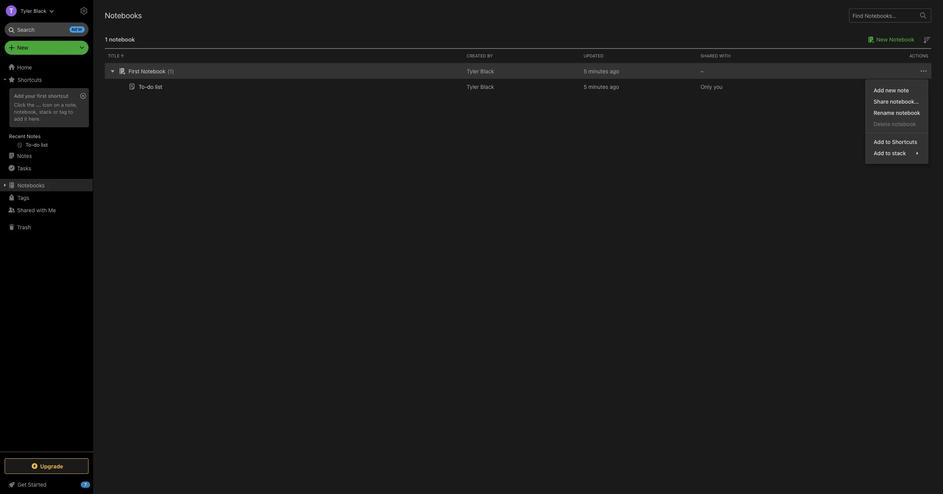 Task type: describe. For each thing, give the bounding box(es) containing it.
group inside tree
[[0, 86, 93, 153]]

tyler for –
[[467, 68, 479, 74]]

new notebook button
[[866, 35, 915, 44]]

More actions field
[[919, 66, 929, 76]]

notebook for 1 notebook
[[109, 36, 135, 43]]

note
[[898, 87, 909, 94]]

list
[[155, 83, 162, 90]]

dropdown list menu
[[866, 85, 928, 159]]

notebooks link
[[0, 179, 93, 191]]

tyler black inside account field
[[21, 8, 46, 14]]

share notebook… link
[[866, 96, 928, 107]]

add for add to shortcuts
[[874, 139, 884, 145]]

7
[[84, 482, 87, 487]]

notebook,
[[14, 109, 38, 115]]

first notebook row
[[105, 63, 932, 79]]

add to shortcuts
[[874, 139, 918, 145]]

trash link
[[0, 221, 93, 233]]

shared with button
[[698, 49, 815, 63]]

Search text field
[[10, 23, 83, 37]]

add to stack link
[[866, 148, 928, 159]]

sort options image
[[923, 35, 932, 45]]

add for add new note
[[874, 87, 884, 94]]

new notebook
[[877, 36, 915, 43]]

updated
[[584, 53, 604, 58]]

tyler inside account field
[[21, 8, 32, 14]]

rename
[[874, 110, 895, 116]]

black inside account field
[[34, 8, 46, 14]]

tags
[[17, 194, 29, 201]]

title button
[[105, 49, 464, 63]]

with
[[720, 53, 731, 58]]

ago for only you
[[610, 83, 619, 90]]

shared
[[701, 53, 718, 58]]

tyler for only you
[[467, 83, 479, 90]]

notebook for rename notebook
[[896, 110, 921, 116]]

)
[[172, 68, 174, 74]]

notes link
[[0, 150, 93, 162]]

5 minutes ago for –
[[584, 68, 619, 74]]

rename notebook link
[[866, 107, 928, 119]]

delete notebook link
[[866, 119, 928, 130]]

updated button
[[581, 49, 698, 63]]

5 for –
[[584, 68, 587, 74]]

new for new
[[17, 44, 28, 51]]

to-do list button
[[127, 82, 162, 91]]

get
[[17, 482, 26, 488]]

minutes for only you
[[589, 83, 609, 90]]

upgrade button
[[5, 459, 89, 474]]

Sort field
[[923, 35, 932, 45]]

add for add to stack
[[874, 150, 884, 157]]

add new note
[[874, 87, 909, 94]]

icon on a note, notebook, stack or tag to add it here.
[[14, 102, 77, 122]]

first
[[129, 68, 140, 74]]

to-do list row
[[105, 79, 932, 94]]

5 for only you
[[584, 83, 587, 90]]

tasks button
[[0, 162, 93, 174]]

tag
[[59, 109, 67, 115]]

created by button
[[464, 49, 581, 63]]

me
[[48, 207, 56, 213]]

here.
[[29, 116, 41, 122]]

tasks
[[17, 165, 31, 171]]

recent notes
[[9, 133, 41, 139]]

shared with me link
[[0, 204, 93, 216]]

stack inside icon on a note, notebook, stack or tag to add it here.
[[39, 109, 52, 115]]

1 inside the first notebook row
[[170, 68, 172, 74]]

delete
[[874, 121, 891, 127]]

black for only you
[[481, 83, 494, 90]]

notebooks inside notebooks link
[[17, 182, 45, 189]]

new button
[[5, 41, 89, 55]]

only
[[701, 83, 712, 90]]

(
[[168, 68, 170, 74]]

more actions image
[[919, 66, 929, 76]]

on
[[54, 102, 60, 108]]

notebook for delete notebook
[[892, 121, 916, 127]]

ago for –
[[610, 68, 619, 74]]

rename notebook
[[874, 110, 921, 116]]

1 notebook
[[105, 36, 135, 43]]

0 vertical spatial 1
[[105, 36, 108, 43]]

created by
[[467, 53, 493, 58]]

click the ...
[[14, 102, 41, 108]]

notebook…
[[890, 98, 919, 105]]

notes inside group
[[27, 133, 41, 139]]

click to collapse image
[[90, 480, 96, 489]]

to for add to stack
[[886, 150, 891, 157]]

1 vertical spatial notes
[[17, 152, 32, 159]]

first
[[37, 93, 47, 99]]



Task type: vqa. For each thing, say whether or not it's contained in the screenshot.
Add tag Image
no



Task type: locate. For each thing, give the bounding box(es) containing it.
minutes
[[589, 68, 609, 74], [589, 83, 609, 90]]

1 vertical spatial to
[[886, 139, 891, 145]]

to-do list 1 element
[[139, 83, 162, 90]]

notebooks inside notebooks element
[[105, 11, 142, 20]]

2 5 from the top
[[584, 83, 587, 90]]

black for –
[[481, 68, 494, 74]]

to inside icon on a note, notebook, stack or tag to add it here.
[[68, 109, 73, 115]]

add for add your first shortcut
[[14, 93, 24, 99]]

tyler black
[[21, 8, 46, 14], [467, 68, 494, 74], [467, 83, 494, 90]]

1 vertical spatial stack
[[892, 150, 906, 157]]

0 vertical spatial notes
[[27, 133, 41, 139]]

1 vertical spatial minutes
[[589, 83, 609, 90]]

the
[[27, 102, 35, 108]]

shortcuts up add to stack "link"
[[892, 139, 918, 145]]

new inside the new 'popup button'
[[17, 44, 28, 51]]

share notebook…
[[874, 98, 919, 105]]

ago inside the first notebook row
[[610, 68, 619, 74]]

0 vertical spatial 5
[[584, 68, 587, 74]]

add new note link
[[866, 85, 928, 96]]

0 horizontal spatial notebook
[[141, 68, 166, 74]]

1 5 from the top
[[584, 68, 587, 74]]

notebook for first
[[141, 68, 166, 74]]

1 vertical spatial new
[[886, 87, 896, 94]]

0 vertical spatial new
[[72, 27, 82, 32]]

0 horizontal spatial new
[[17, 44, 28, 51]]

1 vertical spatial new
[[17, 44, 28, 51]]

to down the "add to shortcuts" at the top
[[886, 150, 891, 157]]

add
[[14, 116, 23, 122]]

1 horizontal spatial stack
[[892, 150, 906, 157]]

add up share
[[874, 87, 884, 94]]

to-
[[139, 83, 147, 90]]

5 minutes ago inside to-do list row
[[584, 83, 619, 90]]

1 horizontal spatial shortcuts
[[892, 139, 918, 145]]

row group
[[105, 63, 932, 94]]

add down the "add to shortcuts" at the top
[[874, 150, 884, 157]]

notebooks
[[105, 11, 142, 20], [17, 182, 45, 189]]

Help and Learning task checklist field
[[0, 479, 93, 491]]

1
[[105, 36, 108, 43], [170, 68, 172, 74]]

1 horizontal spatial notebooks
[[105, 11, 142, 20]]

add inside "link"
[[874, 150, 884, 157]]

created
[[467, 53, 486, 58]]

minutes for –
[[589, 68, 609, 74]]

notebook
[[890, 36, 915, 43], [141, 68, 166, 74]]

5
[[584, 68, 587, 74], [584, 83, 587, 90]]

or
[[53, 109, 58, 115]]

settings image
[[79, 6, 89, 16]]

new
[[72, 27, 82, 32], [886, 87, 896, 94]]

new inside dropdown list menu
[[886, 87, 896, 94]]

1 vertical spatial 1
[[170, 68, 172, 74]]

black inside to-do list row
[[481, 83, 494, 90]]

add to stack
[[874, 150, 906, 157]]

only you
[[701, 83, 723, 90]]

0 horizontal spatial shortcuts
[[17, 76, 42, 83]]

minutes inside to-do list row
[[589, 83, 609, 90]]

2 5 minutes ago from the top
[[584, 83, 619, 90]]

recent
[[9, 133, 25, 139]]

add
[[874, 87, 884, 94], [14, 93, 24, 99], [874, 139, 884, 145], [874, 150, 884, 157]]

home
[[17, 64, 32, 70]]

expand notebooks image
[[2, 182, 8, 188]]

notes right recent
[[27, 133, 41, 139]]

Add to stack field
[[866, 148, 928, 159]]

do
[[147, 83, 154, 90]]

new up actions button
[[877, 36, 888, 43]]

to for add to shortcuts
[[886, 139, 891, 145]]

a
[[61, 102, 64, 108]]

0 vertical spatial ago
[[610, 68, 619, 74]]

1 ago from the top
[[610, 68, 619, 74]]

shared with
[[701, 53, 731, 58]]

tyler black inside to-do list row
[[467, 83, 494, 90]]

1 vertical spatial 5 minutes ago
[[584, 83, 619, 90]]

ago inside to-do list row
[[610, 83, 619, 90]]

0 vertical spatial notebooks
[[105, 11, 142, 20]]

0 vertical spatial new
[[877, 36, 888, 43]]

0 vertical spatial shortcuts
[[17, 76, 42, 83]]

notebooks up tags on the left top
[[17, 182, 45, 189]]

to down note,
[[68, 109, 73, 115]]

tree
[[0, 61, 93, 452]]

–
[[701, 68, 704, 74]]

notebooks element
[[93, 0, 943, 494]]

2 ago from the top
[[610, 83, 619, 90]]

2 vertical spatial tyler
[[467, 83, 479, 90]]

upgrade
[[40, 463, 63, 470]]

notebook
[[109, 36, 135, 43], [896, 110, 921, 116], [892, 121, 916, 127]]

tyler black for –
[[467, 68, 494, 74]]

black inside the first notebook row
[[481, 68, 494, 74]]

shortcut
[[48, 93, 68, 99]]

1 5 minutes ago from the top
[[584, 68, 619, 74]]

2 vertical spatial black
[[481, 83, 494, 90]]

2 minutes from the top
[[589, 83, 609, 90]]

2 vertical spatial tyler black
[[467, 83, 494, 90]]

new left note
[[886, 87, 896, 94]]

new inside search box
[[72, 27, 82, 32]]

first notebook ( 1 )
[[129, 68, 174, 74]]

to up add to stack
[[886, 139, 891, 145]]

stack down icon
[[39, 109, 52, 115]]

2 vertical spatial to
[[886, 150, 891, 157]]

new down settings icon
[[72, 27, 82, 32]]

actions
[[910, 53, 929, 58]]

1 horizontal spatial new
[[877, 36, 888, 43]]

0 vertical spatial tyler black
[[21, 8, 46, 14]]

title
[[108, 53, 120, 58]]

1 vertical spatial 5
[[584, 83, 587, 90]]

stack
[[39, 109, 52, 115], [892, 150, 906, 157]]

0 vertical spatial black
[[34, 8, 46, 14]]

ago
[[610, 68, 619, 74], [610, 83, 619, 90]]

new inside new notebook "button"
[[877, 36, 888, 43]]

click
[[14, 102, 26, 108]]

1 vertical spatial notebook
[[141, 68, 166, 74]]

icon
[[43, 102, 52, 108]]

note,
[[65, 102, 77, 108]]

shortcuts inside shortcuts button
[[17, 76, 42, 83]]

tags button
[[0, 191, 93, 204]]

1 horizontal spatial notebook
[[890, 36, 915, 43]]

row group containing first notebook
[[105, 63, 932, 94]]

group containing add your first shortcut
[[0, 86, 93, 153]]

tyler inside the first notebook row
[[467, 68, 479, 74]]

add up the click
[[14, 93, 24, 99]]

by
[[488, 53, 493, 58]]

with
[[36, 207, 47, 213]]

add your first shortcut
[[14, 93, 68, 99]]

notebook left (
[[141, 68, 166, 74]]

minutes inside the first notebook row
[[589, 68, 609, 74]]

Find Notebooks… text field
[[850, 9, 916, 22]]

home link
[[0, 61, 93, 73]]

to inside "link"
[[886, 150, 891, 157]]

shared with me
[[17, 207, 56, 213]]

5 inside to-do list row
[[584, 83, 587, 90]]

share
[[874, 98, 889, 105]]

arrow image
[[108, 66, 117, 76]]

add inside group
[[14, 93, 24, 99]]

1 minutes from the top
[[589, 68, 609, 74]]

Account field
[[0, 3, 54, 19]]

notebook for new
[[890, 36, 915, 43]]

5 inside the first notebook row
[[584, 68, 587, 74]]

0 horizontal spatial 1
[[105, 36, 108, 43]]

1 vertical spatial tyler
[[467, 68, 479, 74]]

notebook up title
[[109, 36, 135, 43]]

notes up tasks
[[17, 152, 32, 159]]

0 horizontal spatial new
[[72, 27, 82, 32]]

tyler
[[21, 8, 32, 14], [467, 68, 479, 74], [467, 83, 479, 90]]

row group inside notebooks element
[[105, 63, 932, 94]]

notebook up actions in the top of the page
[[890, 36, 915, 43]]

you
[[714, 83, 723, 90]]

1 vertical spatial shortcuts
[[892, 139, 918, 145]]

shortcuts
[[17, 76, 42, 83], [892, 139, 918, 145]]

shortcuts down home
[[17, 76, 42, 83]]

1 vertical spatial black
[[481, 68, 494, 74]]

5 minutes ago inside the first notebook row
[[584, 68, 619, 74]]

0 vertical spatial minutes
[[589, 68, 609, 74]]

0 horizontal spatial stack
[[39, 109, 52, 115]]

new search field
[[10, 23, 85, 37]]

5 minutes ago for only you
[[584, 83, 619, 90]]

1 horizontal spatial new
[[886, 87, 896, 94]]

notebook inside new notebook "button"
[[890, 36, 915, 43]]

delete notebook
[[874, 121, 916, 127]]

...
[[36, 102, 41, 108]]

add up add to stack
[[874, 139, 884, 145]]

to
[[68, 109, 73, 115], [886, 139, 891, 145], [886, 150, 891, 157]]

it
[[24, 116, 27, 122]]

shared
[[17, 207, 35, 213]]

0 horizontal spatial notebooks
[[17, 182, 45, 189]]

get started
[[17, 482, 46, 488]]

black
[[34, 8, 46, 14], [481, 68, 494, 74], [481, 83, 494, 90]]

actions button
[[815, 49, 932, 63]]

trash
[[17, 224, 31, 231]]

started
[[28, 482, 46, 488]]

0 vertical spatial notebook
[[109, 36, 135, 43]]

1 vertical spatial notebooks
[[17, 182, 45, 189]]

to-do list
[[139, 83, 162, 90]]

0 vertical spatial 5 minutes ago
[[584, 68, 619, 74]]

shortcuts button
[[0, 73, 93, 86]]

1 vertical spatial tyler black
[[467, 68, 494, 74]]

group
[[0, 86, 93, 153]]

notebook inside the first notebook row
[[141, 68, 166, 74]]

0 vertical spatial to
[[68, 109, 73, 115]]

add to shortcuts link
[[866, 136, 928, 148]]

new up home
[[17, 44, 28, 51]]

notebooks up 1 notebook at the top left
[[105, 11, 142, 20]]

notebook down rename notebook link
[[892, 121, 916, 127]]

1 horizontal spatial 1
[[170, 68, 172, 74]]

notebook down notebook…
[[896, 110, 921, 116]]

your
[[25, 93, 36, 99]]

0 vertical spatial tyler
[[21, 8, 32, 14]]

shortcuts inside add to shortcuts link
[[892, 139, 918, 145]]

2 vertical spatial notebook
[[892, 121, 916, 127]]

tree containing home
[[0, 61, 93, 452]]

new
[[877, 36, 888, 43], [17, 44, 28, 51]]

0 vertical spatial stack
[[39, 109, 52, 115]]

1 vertical spatial ago
[[610, 83, 619, 90]]

1 vertical spatial notebook
[[896, 110, 921, 116]]

0 vertical spatial notebook
[[890, 36, 915, 43]]

tyler black for only you
[[467, 83, 494, 90]]

stack down add to shortcuts link
[[892, 150, 906, 157]]

tyler inside to-do list row
[[467, 83, 479, 90]]

new for new notebook
[[877, 36, 888, 43]]

tyler black inside the first notebook row
[[467, 68, 494, 74]]

stack inside "link"
[[892, 150, 906, 157]]



